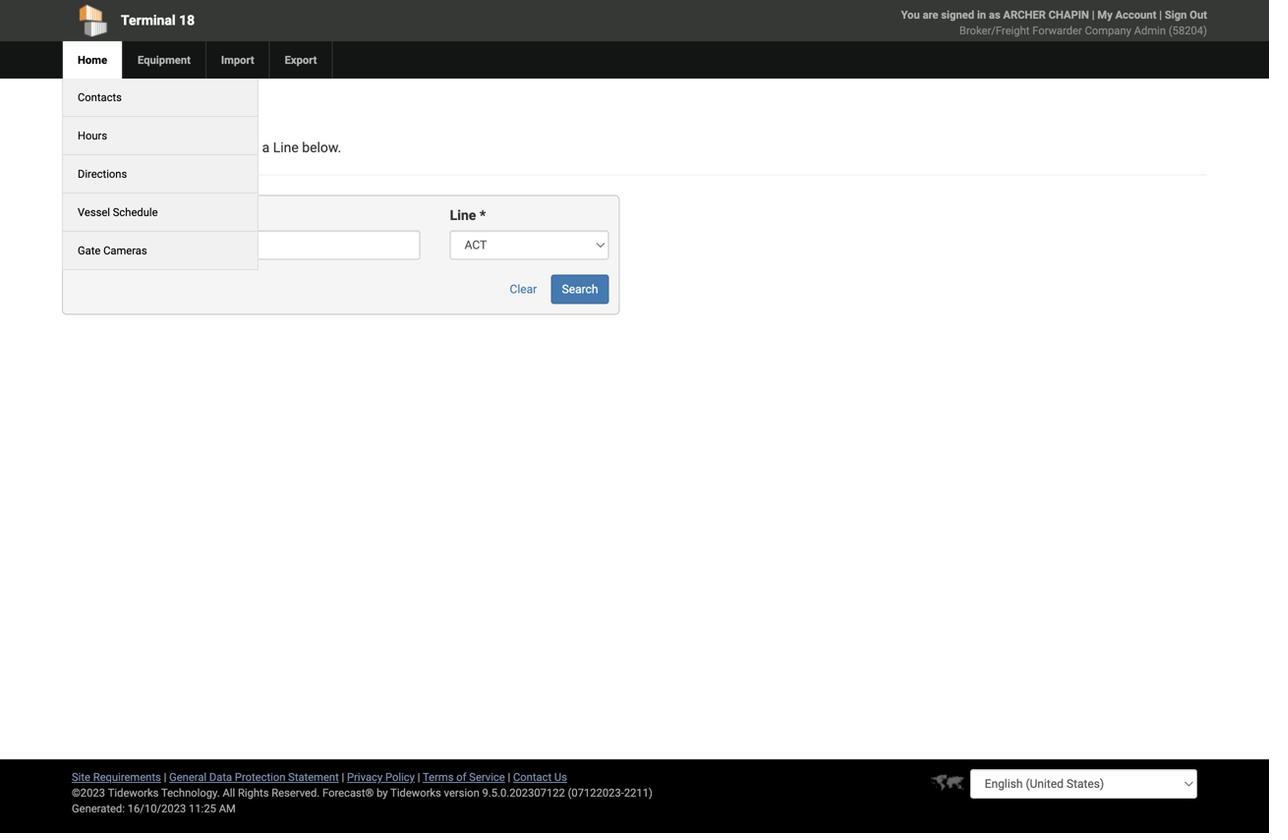 Task type: locate. For each thing, give the bounding box(es) containing it.
line *
[[450, 207, 486, 224]]

schedule
[[113, 206, 158, 219]]

forecast®
[[322, 787, 374, 800]]

as
[[989, 8, 1001, 21]]

©2023 tideworks
[[72, 787, 159, 800]]

export link
[[269, 41, 332, 79]]

2211)
[[624, 787, 653, 800]]

directions
[[78, 168, 127, 180]]

18
[[179, 12, 195, 29]]

number
[[145, 140, 192, 156]]

1 * from the left
[[126, 207, 132, 224]]

of
[[456, 771, 467, 784]]

0 vertical spatial line
[[273, 140, 299, 156]]

us
[[554, 771, 567, 784]]

2 * from the left
[[480, 207, 486, 224]]

my
[[1098, 8, 1113, 21]]

equipment
[[138, 54, 191, 66]]

import link
[[205, 41, 269, 79]]

cameras
[[103, 244, 147, 257]]

sign out link
[[1165, 8, 1207, 21]]

edo right an
[[116, 140, 142, 156]]

gate
[[78, 244, 101, 257]]

edo inquiry enter an edo number and select a line below.
[[62, 97, 341, 156]]

search button
[[551, 275, 609, 304]]

| up the forecast®
[[342, 771, 344, 784]]

search
[[562, 283, 598, 296]]

0 horizontal spatial *
[[126, 207, 132, 224]]

| left my
[[1092, 8, 1095, 21]]

1 horizontal spatial line
[[450, 207, 476, 224]]

equipment link
[[122, 41, 205, 79]]

contact us link
[[513, 771, 567, 784]]

terms of service link
[[423, 771, 505, 784]]

clear button
[[499, 275, 548, 304]]

sign
[[1165, 8, 1187, 21]]

service
[[469, 771, 505, 784]]

line
[[273, 140, 299, 156], [450, 207, 476, 224]]

all
[[223, 787, 235, 800]]

general data protection statement link
[[169, 771, 339, 784]]

hours
[[78, 129, 107, 142]]

terminal 18 link
[[62, 0, 522, 41]]

privacy
[[347, 771, 383, 784]]

1 horizontal spatial *
[[480, 207, 486, 224]]

terms
[[423, 771, 454, 784]]

broker/freight
[[960, 24, 1030, 37]]

0 horizontal spatial line
[[273, 140, 299, 156]]

11:25
[[189, 803, 216, 816]]

*
[[126, 207, 132, 224], [480, 207, 486, 224]]

are
[[923, 8, 939, 21]]

data
[[209, 771, 232, 784]]

| left sign
[[1159, 8, 1162, 21]]

am
[[219, 803, 236, 816]]

hours link
[[63, 117, 122, 154]]

archer
[[1003, 8, 1046, 21]]

terminal
[[121, 12, 176, 29]]

(07122023-
[[568, 787, 624, 800]]

16/10/2023
[[128, 803, 186, 816]]

by
[[377, 787, 388, 800]]

edo
[[62, 97, 118, 132], [116, 140, 142, 156]]

| up 9.5.0.202307122
[[508, 771, 510, 784]]

edo up enter
[[62, 97, 118, 132]]

|
[[1092, 8, 1095, 21], [1159, 8, 1162, 21], [164, 771, 166, 784], [342, 771, 344, 784], [418, 771, 420, 784], [508, 771, 510, 784]]



Task type: vqa. For each thing, say whether or not it's contained in the screenshot.
PDF link
no



Task type: describe. For each thing, give the bounding box(es) containing it.
line inside edo inquiry enter an edo number and select a line below.
[[273, 140, 299, 156]]

forwarder
[[1033, 24, 1082, 37]]

| left general
[[164, 771, 166, 784]]

vessel schedule
[[78, 206, 158, 219]]

account
[[1115, 8, 1157, 21]]

site requirements | general data protection statement | privacy policy | terms of service | contact us ©2023 tideworks technology. all rights reserved. forecast® by tideworks version 9.5.0.202307122 (07122023-2211) generated: 16/10/2023 11:25 am
[[72, 771, 653, 816]]

1 vertical spatial edo
[[116, 140, 142, 156]]

* for number *
[[126, 207, 132, 224]]

below.
[[302, 140, 341, 156]]

protection
[[235, 771, 286, 784]]

out
[[1190, 8, 1207, 21]]

statement
[[288, 771, 339, 784]]

a
[[262, 140, 270, 156]]

tideworks
[[390, 787, 441, 800]]

privacy policy link
[[347, 771, 415, 784]]

rights
[[238, 787, 269, 800]]

technology.
[[161, 787, 220, 800]]

number *
[[73, 207, 132, 224]]

in
[[977, 8, 986, 21]]

admin
[[1134, 24, 1166, 37]]

home link
[[62, 41, 122, 79]]

Number * text field
[[73, 230, 420, 260]]

gate cameras link
[[63, 232, 162, 269]]

directions link
[[63, 155, 142, 193]]

enter
[[62, 140, 94, 156]]

export
[[285, 54, 317, 66]]

an
[[97, 140, 112, 156]]

clear
[[510, 283, 537, 296]]

site
[[72, 771, 90, 784]]

version
[[444, 787, 480, 800]]

gate cameras
[[78, 244, 147, 257]]

requirements
[[93, 771, 161, 784]]

you
[[901, 8, 920, 21]]

select
[[222, 140, 259, 156]]

contact
[[513, 771, 552, 784]]

contacts
[[78, 91, 122, 104]]

contacts link
[[63, 79, 137, 116]]

vessel schedule link
[[63, 194, 173, 231]]

terminal 18
[[121, 12, 195, 29]]

1 vertical spatial line
[[450, 207, 476, 224]]

you are signed in as archer chapin | my account | sign out broker/freight forwarder company admin (58204)
[[901, 8, 1207, 37]]

* for line *
[[480, 207, 486, 224]]

vessel
[[78, 206, 110, 219]]

(58204)
[[1169, 24, 1207, 37]]

number
[[73, 207, 122, 224]]

site requirements link
[[72, 771, 161, 784]]

my account link
[[1098, 8, 1157, 21]]

signed
[[941, 8, 974, 21]]

inquiry
[[126, 97, 214, 132]]

company
[[1085, 24, 1132, 37]]

and
[[196, 140, 219, 156]]

import
[[221, 54, 254, 66]]

general
[[169, 771, 207, 784]]

home
[[78, 54, 107, 66]]

9.5.0.202307122
[[482, 787, 565, 800]]

chapin
[[1049, 8, 1089, 21]]

reserved.
[[272, 787, 320, 800]]

generated:
[[72, 803, 125, 816]]

policy
[[385, 771, 415, 784]]

0 vertical spatial edo
[[62, 97, 118, 132]]

| up tideworks
[[418, 771, 420, 784]]



